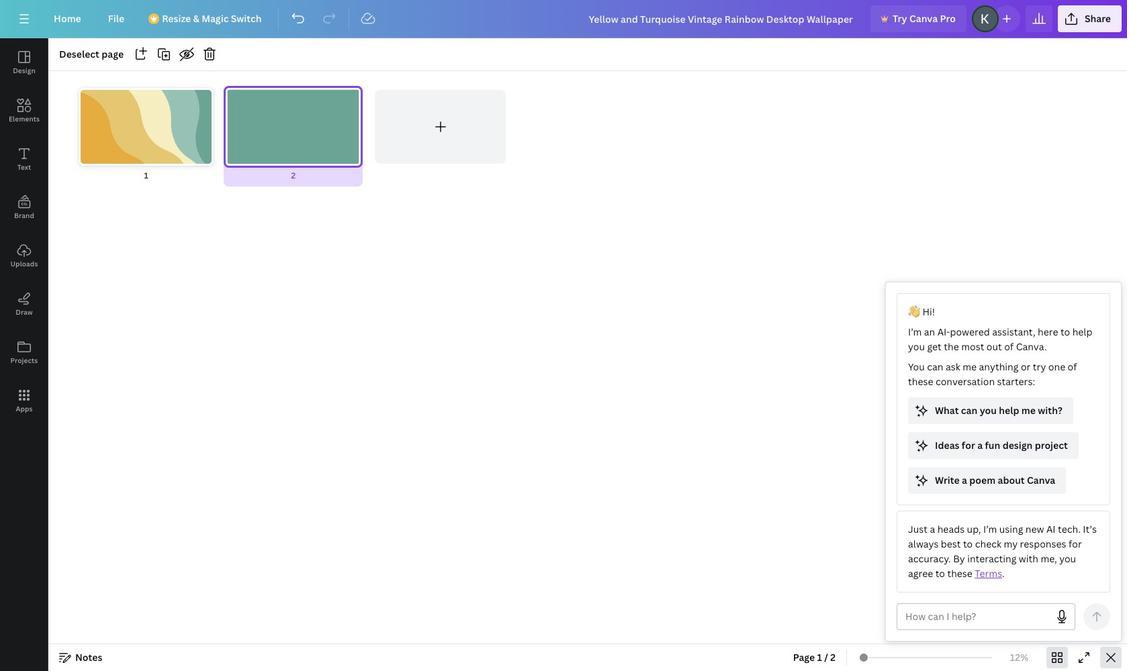 Task type: describe. For each thing, give the bounding box(es) containing it.
draw button
[[0, 280, 48, 329]]

tech.
[[1058, 523, 1081, 536]]

hi!
[[923, 306, 935, 318]]

text
[[17, 163, 31, 172]]

design button
[[0, 38, 48, 87]]

home link
[[43, 5, 92, 32]]

canva inside "assistant panel" dialog
[[1027, 474, 1056, 487]]

an
[[924, 326, 935, 339]]

you
[[908, 361, 925, 374]]

try canva pro
[[893, 12, 956, 25]]

notes
[[75, 652, 102, 664]]

write a poem about canva button
[[908, 468, 1066, 495]]

of inside you can ask me anything or try one of these conversation starters:
[[1068, 361, 1077, 374]]

just a heads up, i'm using new ai tech. it's always best to check my responses for accuracy. by interacting with me, you agree to these
[[908, 523, 1097, 581]]

deselect
[[59, 48, 99, 60]]

it's
[[1083, 523, 1097, 536]]

can for you
[[927, 361, 944, 374]]

page 1 -
[[165, 90, 202, 103]]

notes button
[[54, 648, 108, 669]]

canva inside main menu bar
[[910, 12, 938, 25]]

page 1 / 2
[[793, 652, 836, 664]]

0 horizontal spatial 1
[[144, 170, 148, 182]]

poem
[[970, 474, 996, 487]]

-
[[196, 90, 200, 103]]

home
[[54, 12, 81, 25]]

just
[[908, 523, 928, 536]]

me inside you can ask me anything or try one of these conversation starters:
[[963, 361, 977, 374]]

powered
[[950, 326, 990, 339]]

12%
[[1010, 652, 1029, 664]]

me inside what can you help me with? button
[[1022, 404, 1036, 417]]

page
[[102, 48, 124, 60]]

me,
[[1041, 553, 1057, 566]]

canva assistant image
[[1088, 605, 1105, 621]]

design
[[13, 66, 36, 75]]

project
[[1035, 439, 1068, 452]]

try
[[893, 12, 907, 25]]

always
[[908, 538, 939, 551]]

agree
[[908, 568, 933, 581]]

&
[[193, 12, 199, 25]]

Ask Canva Assistant for help text field
[[906, 605, 1049, 630]]

get
[[928, 341, 942, 353]]

2 vertical spatial to
[[936, 568, 945, 581]]

ask
[[946, 361, 961, 374]]

try canva pro button
[[871, 5, 967, 32]]

up,
[[967, 523, 981, 536]]

apps button
[[0, 377, 48, 425]]

/
[[825, 652, 828, 664]]

resize & magic switch button
[[141, 5, 273, 32]]

best
[[941, 538, 961, 551]]

uploads
[[10, 259, 38, 269]]

you inside "i'm an ai-powered assistant, here to help you get the most out of canva."
[[908, 341, 925, 353]]

ai
[[1047, 523, 1056, 536]]

what can you help me with? button
[[908, 398, 1074, 425]]

most
[[962, 341, 985, 353]]

my
[[1004, 538, 1018, 551]]

0 vertical spatial a
[[978, 439, 983, 452]]

deselect page button
[[54, 44, 129, 65]]

assistant,
[[993, 326, 1036, 339]]

terms
[[975, 568, 1002, 581]]

with?
[[1038, 404, 1063, 417]]

i'm an ai-powered assistant, here to help you get the most out of canva.
[[908, 326, 1093, 353]]

share button
[[1058, 5, 1122, 32]]

what can you help me with?
[[935, 404, 1063, 417]]

12% button
[[998, 648, 1041, 669]]

design
[[1003, 439, 1033, 452]]

write
[[935, 474, 960, 487]]

terms link
[[975, 568, 1002, 581]]

ideas
[[935, 439, 960, 452]]

ideas for a fun design project button
[[908, 433, 1079, 460]]

1 for page 1 / 2
[[817, 652, 822, 664]]

anything
[[979, 361, 1019, 374]]

responses
[[1020, 538, 1067, 551]]

ai-
[[938, 326, 950, 339]]

these inside just a heads up, i'm using new ai tech. it's always best to check my responses for accuracy. by interacting with me, you agree to these
[[948, 568, 973, 581]]

1 for page 1 -
[[189, 90, 194, 103]]

elements button
[[0, 87, 48, 135]]

i'm inside just a heads up, i'm using new ai tech. it's always best to check my responses for accuracy. by interacting with me, you agree to these
[[984, 523, 997, 536]]

with
[[1019, 553, 1039, 566]]

page for page 1 -
[[165, 90, 187, 103]]

brand
[[14, 211, 34, 220]]

by
[[954, 553, 965, 566]]

ideas for a fun design project
[[935, 439, 1068, 452]]

apps
[[16, 404, 33, 414]]

draw
[[16, 308, 33, 317]]



Task type: vqa. For each thing, say whether or not it's contained in the screenshot.
project
yes



Task type: locate. For each thing, give the bounding box(es) containing it.
👋
[[908, 306, 920, 318]]

canva
[[910, 12, 938, 25], [1027, 474, 1056, 487]]

accuracy.
[[908, 553, 951, 566]]

1 vertical spatial page
[[793, 652, 815, 664]]

can right the what
[[961, 404, 978, 417]]

fun
[[985, 439, 1001, 452]]

1 vertical spatial for
[[1069, 538, 1082, 551]]

a right write
[[962, 474, 967, 487]]

0 horizontal spatial a
[[930, 523, 935, 536]]

a for heads
[[930, 523, 935, 536]]

canva right try
[[910, 12, 938, 25]]

terms .
[[975, 568, 1005, 581]]

2 vertical spatial a
[[930, 523, 935, 536]]

projects
[[10, 356, 38, 366]]

of
[[1005, 341, 1014, 353], [1068, 361, 1077, 374]]

text button
[[0, 135, 48, 183]]

canva.
[[1016, 341, 1047, 353]]

0 horizontal spatial page
[[165, 90, 187, 103]]

0 vertical spatial 2
[[291, 170, 296, 182]]

1 horizontal spatial a
[[962, 474, 967, 487]]

out
[[987, 341, 1002, 353]]

here
[[1038, 326, 1059, 339]]

help inside "i'm an ai-powered assistant, here to help you get the most out of canva."
[[1073, 326, 1093, 339]]

a inside just a heads up, i'm using new ai tech. it's always best to check my responses for accuracy. by interacting with me, you agree to these
[[930, 523, 935, 536]]

switch
[[231, 12, 262, 25]]

for inside button
[[962, 439, 975, 452]]

you can ask me anything or try one of these conversation starters:
[[908, 361, 1077, 388]]

0 horizontal spatial these
[[908, 376, 934, 388]]

of inside "i'm an ai-powered assistant, here to help you get the most out of canva."
[[1005, 341, 1014, 353]]

to inside "i'm an ai-powered assistant, here to help you get the most out of canva."
[[1061, 326, 1070, 339]]

for right ideas at right bottom
[[962, 439, 975, 452]]

a for poem
[[962, 474, 967, 487]]

0 vertical spatial canva
[[910, 12, 938, 25]]

assistant panel dialog
[[886, 282, 1122, 642]]

1 vertical spatial 2
[[831, 652, 836, 664]]

you up fun
[[980, 404, 997, 417]]

for down tech.
[[1069, 538, 1082, 551]]

page 1 / 2 button
[[788, 648, 841, 669]]

1 horizontal spatial for
[[1069, 538, 1082, 551]]

you left get
[[908, 341, 925, 353]]

can left ask
[[927, 361, 944, 374]]

2 vertical spatial 1
[[817, 652, 822, 664]]

try
[[1033, 361, 1046, 374]]

1 vertical spatial a
[[962, 474, 967, 487]]

0 horizontal spatial i'm
[[908, 326, 922, 339]]

0 vertical spatial help
[[1073, 326, 1093, 339]]

can for what
[[961, 404, 978, 417]]

Design title text field
[[578, 5, 865, 32]]

0 vertical spatial me
[[963, 361, 977, 374]]

2 horizontal spatial to
[[1061, 326, 1070, 339]]

0 horizontal spatial me
[[963, 361, 977, 374]]

file button
[[97, 5, 135, 32]]

heads
[[938, 523, 965, 536]]

1 vertical spatial help
[[999, 404, 1020, 417]]

i'm
[[908, 326, 922, 339], [984, 523, 997, 536]]

1 horizontal spatial can
[[961, 404, 978, 417]]

1 vertical spatial can
[[961, 404, 978, 417]]

new
[[1026, 523, 1044, 536]]

1 vertical spatial these
[[948, 568, 973, 581]]

a
[[978, 439, 983, 452], [962, 474, 967, 487], [930, 523, 935, 536]]

can inside button
[[961, 404, 978, 417]]

1 vertical spatial you
[[980, 404, 997, 417]]

main menu bar
[[0, 0, 1127, 38]]

0 horizontal spatial can
[[927, 361, 944, 374]]

resize & magic switch
[[162, 12, 262, 25]]

1 horizontal spatial help
[[1073, 326, 1093, 339]]

pro
[[940, 12, 956, 25]]

0 horizontal spatial you
[[908, 341, 925, 353]]

brand button
[[0, 183, 48, 232]]

you inside just a heads up, i'm using new ai tech. it's always best to check my responses for accuracy. by interacting with me, you agree to these
[[1060, 553, 1077, 566]]

to right here
[[1061, 326, 1070, 339]]

0 horizontal spatial canva
[[910, 12, 938, 25]]

1 vertical spatial to
[[963, 538, 973, 551]]

page inside button
[[793, 652, 815, 664]]

using
[[1000, 523, 1024, 536]]

to down accuracy.
[[936, 568, 945, 581]]

check
[[975, 538, 1002, 551]]

0 vertical spatial can
[[927, 361, 944, 374]]

i'm inside "i'm an ai-powered assistant, here to help you get the most out of canva."
[[908, 326, 922, 339]]

uploads button
[[0, 232, 48, 280]]

1 vertical spatial 1
[[144, 170, 148, 182]]

0 vertical spatial of
[[1005, 341, 1014, 353]]

page left '-'
[[165, 90, 187, 103]]

resize
[[162, 12, 191, 25]]

for
[[962, 439, 975, 452], [1069, 538, 1082, 551]]

for inside just a heads up, i'm using new ai tech. it's always best to check my responses for accuracy. by interacting with me, you agree to these
[[1069, 538, 1082, 551]]

1 horizontal spatial canva
[[1027, 474, 1056, 487]]

a right just
[[930, 523, 935, 536]]

2 vertical spatial you
[[1060, 553, 1077, 566]]

1 horizontal spatial of
[[1068, 361, 1077, 374]]

to down "up,"
[[963, 538, 973, 551]]

starters:
[[997, 376, 1035, 388]]

a left fun
[[978, 439, 983, 452]]

page
[[165, 90, 187, 103], [793, 652, 815, 664]]

1 horizontal spatial 1
[[189, 90, 194, 103]]

1 horizontal spatial me
[[1022, 404, 1036, 417]]

me up conversation
[[963, 361, 977, 374]]

i'm up check
[[984, 523, 997, 536]]

1 horizontal spatial page
[[793, 652, 815, 664]]

1 horizontal spatial these
[[948, 568, 973, 581]]

help inside what can you help me with? button
[[999, 404, 1020, 417]]

write a poem about canva
[[935, 474, 1056, 487]]

to
[[1061, 326, 1070, 339], [963, 538, 973, 551], [936, 568, 945, 581]]

elements
[[9, 114, 40, 124]]

magic
[[202, 12, 229, 25]]

of right out
[[1005, 341, 1014, 353]]

0 horizontal spatial of
[[1005, 341, 1014, 353]]

help
[[1073, 326, 1093, 339], [999, 404, 1020, 417]]

0 vertical spatial you
[[908, 341, 925, 353]]

0 vertical spatial page
[[165, 90, 187, 103]]

2 inside button
[[831, 652, 836, 664]]

1 vertical spatial canva
[[1027, 474, 1056, 487]]

can inside you can ask me anything or try one of these conversation starters:
[[927, 361, 944, 374]]

you
[[908, 341, 925, 353], [980, 404, 997, 417], [1060, 553, 1077, 566]]

0 vertical spatial i'm
[[908, 326, 922, 339]]

0 horizontal spatial for
[[962, 439, 975, 452]]

0 horizontal spatial to
[[936, 568, 945, 581]]

you right me,
[[1060, 553, 1077, 566]]

i'm left an
[[908, 326, 922, 339]]

0 vertical spatial 1
[[189, 90, 194, 103]]

page left /
[[793, 652, 815, 664]]

you inside button
[[980, 404, 997, 417]]

page for page 1 / 2
[[793, 652, 815, 664]]

1 horizontal spatial 2
[[831, 652, 836, 664]]

these inside you can ask me anything or try one of these conversation starters:
[[908, 376, 934, 388]]

0 horizontal spatial 2
[[291, 170, 296, 182]]

Page title text field
[[202, 90, 268, 103]]

1 inside button
[[817, 652, 822, 664]]

or
[[1021, 361, 1031, 374]]

help right here
[[1073, 326, 1093, 339]]

0 vertical spatial to
[[1061, 326, 1070, 339]]

canva right about
[[1027, 474, 1056, 487]]

side panel tab list
[[0, 38, 48, 425]]

interacting
[[968, 553, 1017, 566]]

these down by
[[948, 568, 973, 581]]

1
[[189, 90, 194, 103], [144, 170, 148, 182], [817, 652, 822, 664]]

what
[[935, 404, 959, 417]]

1 horizontal spatial you
[[980, 404, 997, 417]]

1 horizontal spatial i'm
[[984, 523, 997, 536]]

0 horizontal spatial help
[[999, 404, 1020, 417]]

conversation
[[936, 376, 995, 388]]

me left with?
[[1022, 404, 1036, 417]]

1 vertical spatial i'm
[[984, 523, 997, 536]]

these
[[908, 376, 934, 388], [948, 568, 973, 581]]

these down you
[[908, 376, 934, 388]]

1 vertical spatial of
[[1068, 361, 1077, 374]]

1 horizontal spatial to
[[963, 538, 973, 551]]

help down starters:
[[999, 404, 1020, 417]]

2 horizontal spatial you
[[1060, 553, 1077, 566]]

2 horizontal spatial 1
[[817, 652, 822, 664]]

1 vertical spatial me
[[1022, 404, 1036, 417]]

of right "one"
[[1068, 361, 1077, 374]]

.
[[1002, 568, 1005, 581]]

0 vertical spatial for
[[962, 439, 975, 452]]

0 vertical spatial these
[[908, 376, 934, 388]]

about
[[998, 474, 1025, 487]]

the
[[944, 341, 959, 353]]

share
[[1085, 12, 1111, 25]]

2 horizontal spatial a
[[978, 439, 983, 452]]

deselect page
[[59, 48, 124, 60]]

projects button
[[0, 329, 48, 377]]

file
[[108, 12, 124, 25]]

me
[[963, 361, 977, 374], [1022, 404, 1036, 417]]



